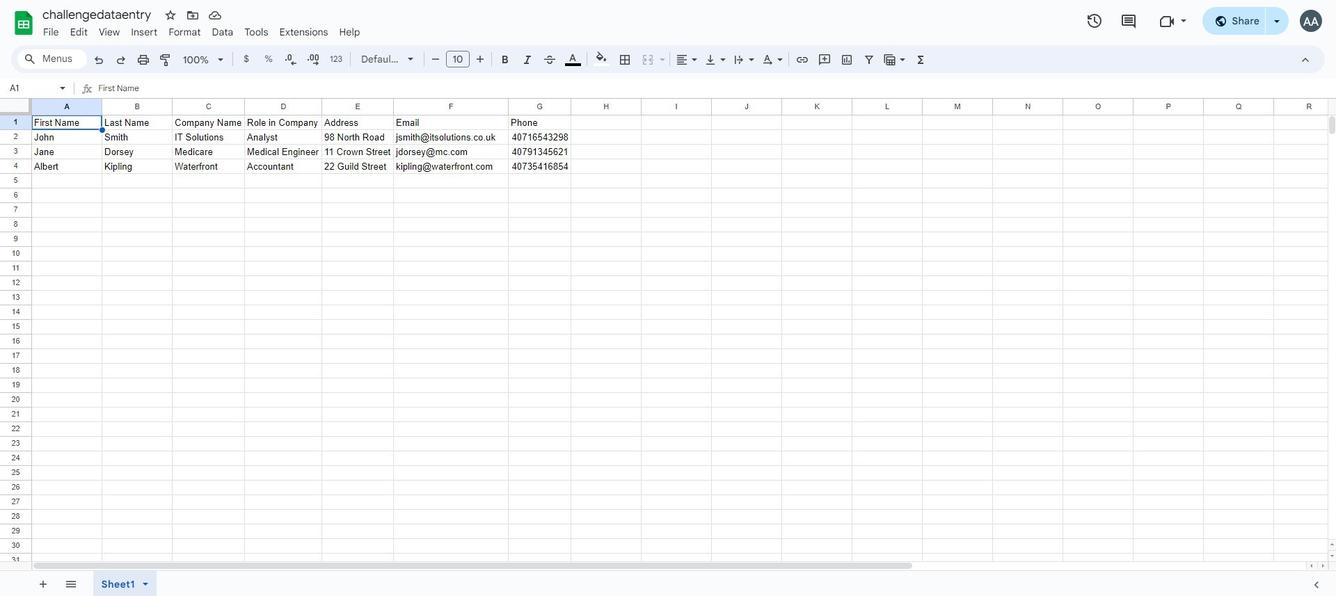 Task type: vqa. For each thing, say whether or not it's contained in the screenshot.
Tab List
no



Task type: locate. For each thing, give the bounding box(es) containing it.
hide the menus (ctrl+shift+f) image
[[1299, 53, 1313, 67]]

move image
[[186, 8, 200, 22]]

paint format image
[[159, 53, 173, 67]]

quick sharing actions image
[[1275, 20, 1280, 42]]

3 menu item from the left
[[93, 24, 126, 40]]

None text field
[[98, 80, 1337, 98]]

increase decimal places image
[[306, 53, 320, 67]]

functions image
[[913, 49, 929, 69]]

menu bar
[[38, 18, 366, 41]]

4 menu item from the left
[[126, 24, 163, 40]]

application
[[0, 0, 1337, 597]]

all sheets image
[[59, 573, 81, 595]]

1 horizontal spatial toolbar
[[88, 572, 168, 597]]

5 menu item from the left
[[163, 24, 206, 40]]

None text field
[[6, 81, 57, 95]]

star image
[[164, 8, 178, 22]]

0 horizontal spatial toolbar
[[29, 572, 87, 597]]

select merge type image
[[657, 50, 666, 55]]

toolbar
[[29, 572, 87, 597], [88, 572, 168, 597]]

show all comments image
[[1121, 13, 1138, 30]]

8 menu item from the left
[[274, 24, 334, 40]]

font list. default (arial) selected. option
[[361, 49, 400, 69]]

Font size text field
[[447, 51, 469, 68]]

add sheet image
[[36, 578, 48, 590]]

6 menu item from the left
[[206, 24, 239, 40]]

strikethrough (alt+shift+5) image
[[543, 53, 557, 67]]

menu item
[[38, 24, 65, 40], [65, 24, 93, 40], [93, 24, 126, 40], [126, 24, 163, 40], [163, 24, 206, 40], [206, 24, 239, 40], [239, 24, 274, 40], [274, 24, 334, 40], [334, 24, 366, 40]]

decrease decimal places image
[[284, 53, 298, 67]]

text color image
[[565, 49, 581, 66]]

redo (ctrl+y) image
[[114, 53, 128, 67]]

1 menu item from the left
[[38, 24, 65, 40]]

last edit was 3 minutes ago image
[[1087, 13, 1103, 29]]



Task type: describe. For each thing, give the bounding box(es) containing it.
Rename text field
[[38, 6, 159, 22]]

insert comment (ctrl+alt+m) image
[[818, 53, 832, 67]]

Zoom text field
[[180, 50, 213, 70]]

bold (ctrl+b) image
[[499, 53, 512, 67]]

insert chart image
[[840, 53, 854, 67]]

merge cells image
[[641, 53, 655, 67]]

fill color image
[[594, 49, 610, 66]]

Font size field
[[446, 51, 476, 68]]

2 menu item from the left
[[65, 24, 93, 40]]

document status: saved to drive. image
[[208, 8, 222, 22]]

menu bar inside menu bar banner
[[38, 18, 366, 41]]

Star checkbox
[[161, 6, 180, 25]]

1 toolbar from the left
[[29, 572, 87, 597]]

italic (ctrl+i) image
[[521, 53, 535, 67]]

7 menu item from the left
[[239, 24, 274, 40]]

main toolbar
[[86, 49, 933, 72]]

Zoom field
[[178, 49, 230, 70]]

sheets home image
[[11, 10, 36, 36]]

print (ctrl+p) image
[[136, 53, 150, 67]]

increase font size (ctrl+shift+period) image
[[473, 52, 487, 66]]

undo (ctrl+z) image
[[92, 53, 106, 67]]

2 toolbar from the left
[[88, 572, 168, 597]]

name box (ctrl + j) element
[[4, 80, 70, 97]]

decrease font size (ctrl+shift+comma) image
[[429, 52, 442, 66]]

borders image
[[617, 49, 633, 69]]

share. anyone with the link. anyone who has the link can access. no sign-in required. image
[[1215, 14, 1227, 27]]

Menus field
[[17, 49, 87, 69]]

none text field inside name box (ctrl + j) element
[[6, 81, 57, 95]]

insert link (ctrl+k) image
[[796, 53, 810, 67]]

menu bar banner
[[0, 0, 1337, 597]]

9 menu item from the left
[[334, 24, 366, 40]]

create a filter image
[[863, 53, 877, 67]]



